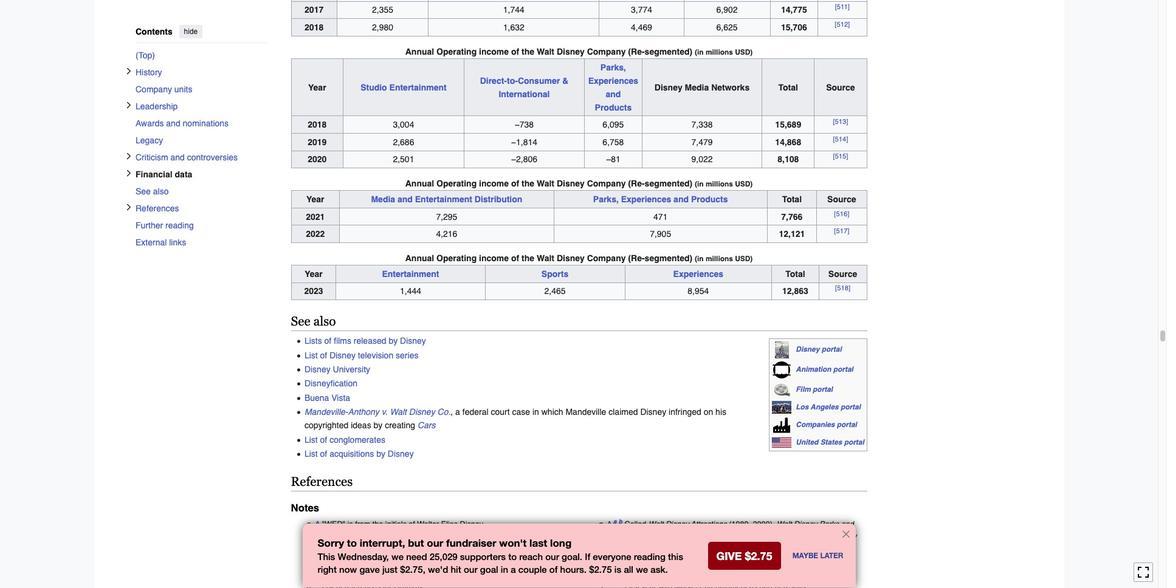 Task type: describe. For each thing, give the bounding box(es) containing it.
2 horizontal spatial $2.75
[[745, 550, 773, 563]]

^ for ^ his official title was co. vice chairman.
[[315, 570, 320, 579]]

later
[[821, 552, 844, 561]]

disneyland
[[412, 545, 450, 554]]

disney.
[[460, 520, 485, 529]]

our for fundraiser
[[427, 537, 444, 550]]

0 vertical spatial source
[[826, 82, 855, 92]]

[515] link
[[833, 152, 848, 161]]

walt disney parks and resorts worldwide
[[608, 532, 857, 553]]

−2,806
[[511, 155, 538, 164]]

financial data
[[135, 169, 192, 179]]

financial data link
[[135, 166, 276, 183]]

0 horizontal spatial media
[[371, 195, 395, 204]]

animation portal link
[[796, 366, 854, 374]]

1 horizontal spatial see also
[[291, 314, 336, 329]]

financial
[[135, 169, 172, 179]]

2022
[[306, 229, 325, 239]]

1 horizontal spatial references
[[291, 475, 353, 490]]

maybe later
[[793, 552, 844, 561]]

b for ^ a b c broadcasting from 1994 to 1996 ^ following the purchase of capital cities/abc inc.
[[619, 555, 623, 562]]

resorts for walt disney parks and resorts worldwide
[[644, 544, 671, 553]]

legacy
[[135, 135, 163, 145]]

0 vertical spatial entertainment
[[390, 82, 447, 92]]

mandeville-anthony v. walt disney co.
[[305, 408, 451, 417]]

walt right the called
[[649, 520, 664, 529]]

films
[[334, 336, 351, 346]]

0 vertical spatial from
[[355, 520, 371, 529]]

1 horizontal spatial opening
[[479, 533, 507, 542]]

1 vertical spatial july
[[471, 545, 484, 554]]

c link
[[625, 555, 628, 566]]

0 vertical spatial total
[[779, 82, 798, 92]]

3,004
[[393, 120, 414, 130]]

disney inside the "portals" 'navigation'
[[796, 346, 820, 354]]

list of conglomerates link
[[305, 435, 386, 445]]

infringed
[[669, 408, 702, 417]]

0 horizontal spatial $2.75
[[400, 564, 423, 575]]

walt inside walt disney parks and resorts
[[777, 520, 792, 529]]

walt up the sports
[[537, 254, 555, 263]]

all
[[624, 564, 634, 575]]

sports
[[542, 269, 569, 279]]

1 vertical spatial entertainment
[[415, 195, 472, 204]]

experiences for top the parks, experiences and products link
[[588, 76, 639, 85]]

year for 2023
[[305, 269, 323, 279]]

copyrighted
[[305, 421, 349, 431]]

studio entertainment link
[[361, 82, 447, 92]]

1 vertical spatial source
[[828, 195, 857, 204]]

segmented) for experiences
[[645, 254, 693, 263]]

buena
[[305, 393, 329, 403]]

^ down the everyone
[[608, 570, 612, 579]]

0 horizontal spatial 17
[[370, 533, 378, 542]]

references link
[[135, 200, 267, 217]]

nominations
[[182, 118, 228, 128]]

0 vertical spatial parks, experiences and products link
[[588, 62, 639, 112]]

ideas
[[351, 421, 371, 431]]

of inside ^ a b c broadcasting from 1994 to 1996 ^ following the purchase of capital cities/abc inc.
[[695, 570, 702, 579]]

worldwide
[[673, 544, 708, 553]]

[517]
[[835, 227, 850, 236]]

capital cities/abc inc. link
[[704, 570, 781, 579]]

^ for ^
[[315, 533, 320, 542]]

2 segmented) from the top
[[645, 179, 693, 189]]

as
[[497, 545, 505, 554]]

annual operating income of the walt disney company (re-segmented) (in millions usd) for direct-to-consumer & international
[[405, 47, 753, 56]]

6,625
[[717, 22, 738, 32]]

1 horizontal spatial 17
[[487, 545, 495, 554]]

contents
[[135, 27, 172, 37]]

0 horizontal spatial references
[[135, 203, 179, 213]]

2 vertical spatial total
[[786, 269, 805, 279]]

hide button
[[179, 25, 202, 38]]

vista
[[332, 393, 350, 403]]

resorts for walt disney parks and resorts
[[608, 532, 634, 541]]

year for 2021
[[306, 195, 324, 204]]

hit
[[451, 564, 461, 575]]

−81
[[606, 155, 621, 164]]

0 horizontal spatial see
[[135, 186, 150, 196]]

0 vertical spatial media
[[685, 82, 709, 92]]

^ link for his official title was co. vice chairman.
[[315, 570, 320, 579]]

annual operating income of the walt disney company (re-segmented) (in millions usd) for parks, experiences and products
[[405, 179, 753, 189]]

which
[[542, 408, 563, 417]]

2 vertical spatial source
[[829, 269, 858, 279]]

see also link
[[135, 183, 267, 200]]

companies
[[796, 421, 835, 430]]

, inside , a federal court case in which mandeville claimed disney infringed on his copyrighted ideas by creating
[[451, 408, 453, 417]]

following
[[614, 570, 647, 579]]

x small image for criticism and controversies
[[125, 152, 132, 160]]

1 horizontal spatial ,
[[423, 564, 426, 575]]

disney inside "list of conglomerates list of acquisitions by disney"
[[388, 449, 414, 459]]

1,444
[[400, 287, 421, 296]]

(re- for consumer
[[628, 47, 645, 56]]

4,469
[[631, 22, 652, 32]]

7,905
[[650, 229, 671, 239]]

[513]
[[833, 118, 848, 126]]

federal
[[463, 408, 489, 417]]

annual operating income of the walt disney company (re-segmented) (in millions usd) for sports
[[405, 254, 753, 263]]

x small image
[[125, 203, 132, 211]]

disney portal
[[796, 346, 842, 354]]

disney inside , a federal court case in which mandeville claimed disney infringed on his copyrighted ideas by creating
[[641, 408, 667, 417]]

1 vertical spatial parks, experiences and products link
[[593, 195, 728, 204]]

7,479
[[692, 137, 713, 147]]

external links
[[135, 237, 186, 247]]

elias
[[441, 520, 458, 529]]

usd) for source
[[735, 180, 753, 189]]

destinations
[[709, 532, 752, 541]]

give $2.75
[[717, 550, 773, 563]]

1 horizontal spatial $2.75
[[589, 564, 612, 575]]

x small image for leadership
[[125, 101, 132, 109]]

0 horizontal spatial opening
[[338, 545, 365, 554]]

experiences for the bottommost the parks, experiences and products link
[[621, 195, 671, 204]]

(top)
[[135, 50, 155, 60]]

walt down −2,806 at the left
[[537, 179, 555, 189]]

awards and nominations link
[[135, 115, 267, 132]]

7,295
[[436, 212, 458, 222]]

states
[[821, 438, 842, 447]]

supporters
[[460, 552, 506, 562]]

history link
[[135, 64, 267, 81]]

buena vista link
[[305, 393, 350, 403]]

animation portal
[[796, 366, 854, 374]]

[518]
[[836, 284, 851, 293]]

(in for parks, experiences and products
[[695, 48, 704, 56]]

its
[[507, 545, 515, 554]]

(re- for and
[[628, 179, 645, 189]]

6,902
[[717, 5, 738, 15]]

millions for parks, experiences and products
[[706, 48, 733, 56]]

[514]
[[833, 135, 848, 144]]

2 vertical spatial entertainment
[[382, 269, 439, 279]]

was inside although july 17 was supposed to be preview opening foregoing the public opening the next day, disneyland uses july 17 as its official opening day.
[[380, 533, 394, 542]]

2018 for 3,004
[[308, 120, 327, 130]]

chairman.
[[417, 570, 451, 579]]

8,108
[[778, 155, 799, 164]]

x small image for history
[[125, 67, 132, 75]]

income for media and entertainment distribution
[[479, 179, 509, 189]]

mandeville-anthony v. walt disney co. link
[[305, 408, 451, 417]]

mandeville-
[[305, 408, 348, 417]]

list of conglomerates list of acquisitions by disney
[[305, 435, 414, 459]]

we inside sorry to interrupt, but our fundraiser won't last long this wednesday , we need 25,029
[[392, 552, 404, 562]]

usd) for disney media networks
[[735, 48, 753, 56]]

1,744
[[503, 5, 525, 15]]

last
[[530, 537, 547, 550]]

close image
[[841, 529, 851, 539]]

co.
[[438, 408, 451, 417]]

0 horizontal spatial also
[[153, 186, 168, 196]]

studio
[[361, 82, 387, 92]]

fullscreen image
[[1138, 567, 1150, 579]]

sorry
[[318, 537, 344, 550]]

3 operating from the top
[[437, 254, 477, 263]]

income for entertainment
[[479, 254, 509, 263]]

operating for and
[[437, 179, 477, 189]]

film portal link
[[796, 386, 833, 394]]

claimed
[[609, 408, 638, 417]]

maybe
[[793, 552, 819, 561]]

from inside ^ a b c broadcasting from 1994 to 1996 ^ following the purchase of capital cities/abc inc.
[[677, 557, 693, 566]]

los angeles portal link
[[796, 403, 861, 412]]

0 vertical spatial products
[[595, 103, 632, 112]]

3 b from the top
[[619, 581, 623, 588]]

case
[[512, 408, 530, 417]]

court
[[491, 408, 510, 417]]

b link for broadcasting from 1994 to 1996
[[619, 555, 623, 566]]

1 vertical spatial official
[[335, 570, 357, 579]]

portal right the angeles
[[841, 403, 861, 412]]

icon image for disney portal
[[775, 342, 789, 359]]

couple
[[518, 564, 547, 575]]

by inside lists of films released by disney list of disney television series disney university disneyfication buena vista
[[389, 336, 398, 346]]

parks for walt disney parks and resorts
[[820, 520, 839, 529]]

walter
[[417, 520, 439, 529]]

day,
[[396, 545, 410, 554]]

^ link for following the purchase of
[[608, 570, 612, 579]]

further reading link
[[135, 217, 267, 234]]

lists of films released by disney link
[[305, 336, 426, 346]]

$2.75 , we'd hit our goal in a couple of hours. $2.75 is all we ask.
[[400, 564, 668, 575]]

1 vertical spatial total
[[782, 195, 802, 204]]

to inside supporters to reach our goal.  if everyone reading this right now gave just
[[509, 552, 517, 562]]

15,689
[[776, 120, 802, 130]]



Task type: vqa. For each thing, say whether or not it's contained in the screenshot.


Task type: locate. For each thing, give the bounding box(es) containing it.
year up 2021
[[306, 195, 324, 204]]

^ left the called
[[608, 520, 611, 529]]

2 b from the top
[[619, 555, 623, 562]]

awards
[[135, 118, 164, 128]]

1 b from the top
[[619, 518, 623, 525]]

his
[[716, 408, 727, 417]]

2 a link from the top
[[613, 555, 617, 566]]

was left the co.
[[373, 570, 387, 579]]

leadership link
[[135, 98, 267, 115]]

company for media and entertainment distribution
[[587, 179, 626, 189]]

^ for ^ a b
[[608, 520, 611, 529]]

a link for called
[[613, 518, 617, 529]]

2 horizontal spatial ,
[[451, 408, 453, 417]]

0 vertical spatial official
[[517, 545, 539, 554]]

annual operating income of the walt disney company (re-segmented) (in millions usd) down −81
[[405, 179, 753, 189]]

[516] link
[[835, 210, 850, 218]]

0 vertical spatial see also
[[135, 186, 168, 196]]

4 x small image from the top
[[125, 169, 132, 177]]

annual operating income of the walt disney company (re-segmented) (in millions usd) up &
[[405, 47, 753, 56]]

further reading
[[135, 220, 194, 230]]

3 segmented) from the top
[[645, 254, 693, 263]]

inc.
[[769, 570, 781, 579]]

a link left the called
[[613, 518, 617, 529]]

studio entertainment
[[361, 82, 447, 92]]

attractions
[[691, 520, 727, 529]]

0 horizontal spatial in
[[501, 564, 508, 575]]

^ inside ^ a b
[[608, 520, 611, 529]]

just
[[382, 564, 398, 575]]

entertainment up 3,004
[[390, 82, 447, 92]]

total
[[779, 82, 798, 92], [782, 195, 802, 204], [786, 269, 805, 279]]

by up series at the bottom left of the page
[[389, 336, 398, 346]]

2 vertical spatial list
[[305, 449, 318, 459]]

united states portal link
[[796, 438, 865, 447]]

1 vertical spatial by
[[374, 421, 383, 431]]

0 vertical spatial segmented)
[[645, 47, 693, 56]]

^ left "wed"
[[315, 520, 320, 529]]

resorts inside walt disney parks and resorts worldwide
[[644, 544, 671, 553]]

0 vertical spatial millions
[[706, 48, 733, 56]]

to inside although july 17 was supposed to be preview opening foregoing the public opening the next day, disneyland uses july 17 as its official opening day.
[[432, 533, 438, 542]]

conglomerates
[[330, 435, 386, 445]]

3 annual from the top
[[405, 254, 434, 263]]

1 vertical spatial was
[[373, 570, 387, 579]]

1 vertical spatial see also
[[291, 314, 336, 329]]

, inside sorry to interrupt, but our fundraiser won't last long this wednesday , we need 25,029
[[387, 552, 389, 562]]

won't
[[499, 537, 527, 550]]

a inside , a federal court case in which mandeville claimed disney infringed on his copyrighted ideas by creating
[[456, 408, 460, 417]]

0 vertical spatial was
[[380, 533, 394, 542]]

0 vertical spatial also
[[153, 186, 168, 196]]

disney portal link
[[796, 346, 842, 354]]

to up capital
[[714, 557, 720, 566]]

[512] link
[[835, 20, 850, 29]]

entertainment link
[[382, 269, 439, 279]]

although july 17 was supposed to be preview opening foregoing the public opening the next day, disneyland uses july 17 as its official opening day.
[[315, 533, 568, 566]]

a inside ^ a b
[[613, 518, 617, 525]]

millions down 6,625
[[706, 48, 733, 56]]

0 horizontal spatial reading
[[165, 220, 194, 230]]

parks inside walt disney parks and resorts worldwide
[[608, 544, 627, 553]]

2 annual from the top
[[405, 179, 434, 189]]

resorts
[[608, 532, 634, 541], [644, 544, 671, 553]]

we right all
[[636, 564, 648, 575]]

1 horizontal spatial see
[[291, 314, 310, 329]]

walt up consumer
[[537, 47, 555, 56]]

sports link
[[542, 269, 569, 279]]

0 horizontal spatial from
[[355, 520, 371, 529]]

1 vertical spatial we
[[636, 564, 648, 575]]

, a federal court case in which mandeville claimed disney infringed on his copyrighted ideas by creating
[[305, 408, 727, 431]]

0 horizontal spatial our
[[427, 537, 444, 550]]

^ link left "wed"
[[315, 520, 320, 529]]

title
[[359, 570, 371, 579]]

1 vertical spatial (in
[[695, 180, 704, 189]]

2 vertical spatial (in
[[695, 255, 704, 263]]

a right co.
[[456, 408, 460, 417]]

direct-to-consumer & international
[[480, 76, 569, 99]]

3 annual operating income of the walt disney company (re-segmented) (in millions usd) from the top
[[405, 254, 753, 263]]

1 horizontal spatial from
[[677, 557, 693, 566]]

1 usd) from the top
[[735, 48, 753, 56]]

^ for ^ a b c broadcasting from 1994 to 1996 ^ following the purchase of capital cities/abc inc.
[[608, 557, 611, 566]]

0 horizontal spatial products
[[595, 103, 632, 112]]

controversies
[[187, 152, 237, 162]]

1 operating from the top
[[437, 47, 477, 56]]

0 vertical spatial our
[[427, 537, 444, 550]]

a left c
[[613, 555, 617, 562]]

portal up states
[[837, 421, 857, 430]]

source up [516] link
[[828, 195, 857, 204]]

2 annual operating income of the walt disney company (re-segmented) (in millions usd) from the top
[[405, 179, 753, 189]]

1 (re- from the top
[[628, 47, 645, 56]]

1 vertical spatial see
[[291, 314, 310, 329]]

segmented) down 7,905
[[645, 254, 693, 263]]

2019
[[308, 137, 327, 147]]

television
[[358, 351, 394, 360]]

usd) for total
[[735, 255, 753, 263]]

company for studio entertainment
[[587, 47, 626, 56]]

to up wednesday
[[347, 537, 357, 550]]

2018 up 2019
[[308, 120, 327, 130]]

awards and nominations
[[135, 118, 228, 128]]

b link
[[619, 518, 623, 529], [619, 555, 623, 566], [619, 581, 623, 589]]

references
[[135, 203, 179, 213], [291, 475, 353, 490]]

annual for entertainment
[[405, 47, 434, 56]]

is right "wed"
[[348, 520, 353, 529]]

1 income from the top
[[479, 47, 509, 56]]

and inside "link"
[[166, 118, 180, 128]]

1 annual from the top
[[405, 47, 434, 56]]

1 vertical spatial segmented)
[[645, 179, 693, 189]]

disney destinations (2005–2008), and
[[684, 532, 816, 541]]

reading
[[165, 220, 194, 230], [634, 552, 666, 562]]

1 horizontal spatial official
[[517, 545, 539, 554]]

parks, experiences and products up 6,095
[[588, 62, 639, 112]]

icon image for animation portal
[[773, 362, 791, 379]]

1 horizontal spatial our
[[464, 564, 478, 575]]

1 vertical spatial experiences
[[621, 195, 671, 204]]

^ link for although july 17 was supposed to be preview opening foregoing the public opening the next day, disneyland uses july 17 as its official opening day.
[[315, 533, 320, 542]]

income
[[479, 47, 509, 56], [479, 179, 509, 189], [479, 254, 509, 263]]

lists
[[305, 336, 322, 346]]

, left "federal"
[[451, 408, 453, 417]]

(in up experiences "link"
[[695, 255, 704, 263]]

2 x small image from the top
[[125, 101, 132, 109]]

capital
[[704, 570, 728, 579]]

2 (re- from the top
[[628, 179, 645, 189]]

photo image
[[773, 402, 792, 414]]

2 millions from the top
[[706, 180, 733, 189]]

2 operating from the top
[[437, 179, 477, 189]]

to inside sorry to interrupt, but our fundraiser won't last long this wednesday , we need 25,029
[[347, 537, 357, 550]]

annual down 2,501
[[405, 179, 434, 189]]

parks, experiences and products link up 6,095
[[588, 62, 639, 112]]

official right the his
[[335, 570, 357, 579]]

reading up ask.
[[634, 552, 666, 562]]

right
[[318, 564, 337, 575]]

portal for animation portal
[[834, 366, 854, 374]]

annual operating income of the walt disney company (re-segmented) (in millions usd) up the sports
[[405, 254, 753, 263]]

1 vertical spatial a link
[[613, 555, 617, 566]]

b link left the called
[[619, 518, 623, 529]]

millions for experiences
[[706, 255, 733, 263]]

2 list from the top
[[305, 435, 318, 445]]

portal for film portal
[[813, 386, 833, 394]]

(2008–2018)
[[708, 544, 754, 553]]

3 b link from the top
[[619, 581, 623, 589]]

1 list from the top
[[305, 351, 318, 360]]

2 vertical spatial segmented)
[[645, 254, 693, 263]]

1 horizontal spatial products
[[691, 195, 728, 204]]

$2.75 down need
[[400, 564, 423, 575]]

1 vertical spatial from
[[677, 557, 693, 566]]

0 horizontal spatial parks
[[608, 544, 627, 553]]

b link for called
[[619, 518, 623, 529]]

x small image for financial data
[[125, 169, 132, 177]]

resorts inside walt disney parks and resorts
[[608, 532, 634, 541]]

2 b link from the top
[[619, 555, 623, 566]]

2 (in from the top
[[695, 180, 704, 189]]

^ link left the his
[[315, 570, 320, 579]]

references up 'further reading'
[[135, 203, 179, 213]]

3 (re- from the top
[[628, 254, 645, 263]]

^ up public
[[315, 533, 320, 542]]

portals navigation
[[769, 339, 867, 452]]

7,338
[[692, 120, 713, 130]]

ask.
[[651, 564, 668, 575]]

segmented) down 4,469
[[645, 47, 693, 56]]

segmented) for parks, experiences and products
[[645, 47, 693, 56]]

1 vertical spatial icon image
[[773, 362, 791, 379]]

and
[[606, 89, 621, 99], [166, 118, 180, 128], [170, 152, 184, 162], [398, 195, 413, 204], [674, 195, 689, 204], [841, 520, 854, 529], [801, 532, 814, 541], [629, 544, 642, 553]]

1 vertical spatial in
[[501, 564, 508, 575]]

[511]
[[835, 3, 850, 11]]

b for ^ a b
[[619, 518, 623, 525]]

0 vertical spatial annual operating income of the walt disney company (re-segmented) (in millions usd)
[[405, 47, 753, 56]]

references up notes at the bottom left of the page
[[291, 475, 353, 490]]

history
[[135, 67, 162, 77]]

los angeles portal
[[796, 403, 861, 412]]

^ "wed" is from the initials of walter elias disney.
[[315, 520, 485, 529]]

b link left c link
[[619, 555, 623, 566]]

1 horizontal spatial also
[[314, 314, 336, 329]]

and inside walt disney parks and resorts worldwide
[[629, 544, 642, 553]]

our for goal
[[464, 564, 478, 575]]

1 vertical spatial references
[[291, 475, 353, 490]]

portal right states
[[844, 438, 865, 447]]

external
[[135, 237, 167, 247]]

disney inside walt disney parks and resorts
[[794, 520, 818, 529]]

3 usd) from the top
[[735, 255, 753, 263]]

reading inside supporters to reach our goal.  if everyone reading this right now gave just
[[634, 552, 666, 562]]

3 (in from the top
[[695, 255, 704, 263]]

official down foregoing
[[517, 545, 539, 554]]

0 vertical spatial in
[[533, 408, 539, 417]]

17 up wednesday
[[370, 533, 378, 542]]

also up lists
[[314, 314, 336, 329]]

source
[[826, 82, 855, 92], [828, 195, 857, 204], [829, 269, 858, 279]]

to left 'be' on the left of the page
[[432, 533, 438, 542]]

disney university link
[[305, 365, 370, 375]]

media left networks
[[685, 82, 709, 92]]

walt up the creating at the bottom of the page
[[390, 408, 407, 417]]

1 vertical spatial parks,
[[593, 195, 619, 204]]

we up just
[[392, 552, 404, 562]]

1 vertical spatial is
[[615, 564, 622, 575]]

see also inside see also link
[[135, 186, 168, 196]]

(in up disney media networks
[[695, 48, 704, 56]]

1 horizontal spatial resorts
[[644, 544, 671, 553]]

list inside lists of films released by disney list of disney television series disney university disneyfication buena vista
[[305, 351, 318, 360]]

was up next
[[380, 533, 394, 542]]

united
[[796, 438, 819, 447]]

1 vertical spatial millions
[[706, 180, 733, 189]]

1 horizontal spatial media
[[685, 82, 709, 92]]

parks for walt disney parks and resorts worldwide
[[608, 544, 627, 553]]

angeles
[[811, 403, 839, 412]]

2018 for 2,980
[[305, 22, 324, 32]]

legacy link
[[135, 132, 267, 149]]

animation
[[796, 366, 832, 374]]

3 list from the top
[[305, 449, 318, 459]]

next
[[380, 545, 394, 554]]

disney inside walt disney parks and resorts worldwide
[[834, 532, 857, 541]]

(2005–2008),
[[754, 532, 799, 541]]

annual for and
[[405, 179, 434, 189]]

^ left the his
[[315, 570, 320, 579]]

x small image
[[125, 67, 132, 75], [125, 101, 132, 109], [125, 152, 132, 160], [125, 169, 132, 177]]

1 horizontal spatial we
[[636, 564, 648, 575]]

^ link up public
[[315, 533, 320, 542]]

a for ^ a b
[[613, 518, 617, 525]]

1 vertical spatial resorts
[[644, 544, 671, 553]]

1 vertical spatial 2018
[[308, 120, 327, 130]]

1 millions from the top
[[706, 48, 733, 56]]

a for ^ a b c broadcasting from 1994 to 1996 ^ following the purchase of capital cities/abc inc.
[[613, 555, 617, 562]]

is left all
[[615, 564, 622, 575]]

0 horizontal spatial is
[[348, 520, 353, 529]]

0 horizontal spatial ,
[[387, 552, 389, 562]]

walt inside walt disney parks and resorts worldwide
[[816, 532, 831, 541]]

(in down 9,022
[[695, 180, 704, 189]]

the inside ^ a b c broadcasting from 1994 to 1996 ^ following the purchase of capital cities/abc inc.
[[649, 570, 659, 579]]

a inside ^ a b c broadcasting from 1994 to 1996 ^ following the purchase of capital cities/abc inc.
[[613, 555, 617, 562]]

in right goal
[[501, 564, 508, 575]]

$2.75 up cities/abc
[[745, 550, 773, 563]]

although
[[322, 533, 352, 542]]

2 horizontal spatial opening
[[541, 545, 568, 554]]

resorts down ^ a b
[[608, 532, 634, 541]]

sorry to interrupt, but our fundraiser won't last long this wednesday , we need 25,029
[[318, 537, 572, 562]]

annual up entertainment link
[[405, 254, 434, 263]]

1 vertical spatial 17
[[487, 545, 495, 554]]

17
[[370, 533, 378, 542], [487, 545, 495, 554]]

company for entertainment
[[587, 254, 626, 263]]

0 vertical spatial (in
[[695, 48, 704, 56]]

millions down 9,022
[[706, 180, 733, 189]]

parks, experiences and products link up '471' on the top of page
[[593, 195, 728, 204]]

, up just
[[387, 552, 389, 562]]

0 vertical spatial annual
[[405, 47, 434, 56]]

2 vertical spatial a link
[[613, 581, 617, 589]]

0 vertical spatial we
[[392, 552, 404, 562]]

by inside , a federal court case in which mandeville claimed disney infringed on his copyrighted ideas by creating
[[374, 421, 383, 431]]

0 vertical spatial by
[[389, 336, 398, 346]]

0 vertical spatial operating
[[437, 47, 477, 56]]

portal up the animation portal 'link'
[[822, 346, 842, 354]]

1 b link from the top
[[619, 518, 623, 529]]

year up 2019
[[308, 82, 326, 92]]

we'd
[[428, 564, 448, 575]]

2 vertical spatial year
[[305, 269, 323, 279]]

x small image left the leadership
[[125, 101, 132, 109]]

[518] link
[[836, 284, 851, 293]]

portal for companies portal
[[837, 421, 857, 430]]

a left couple
[[511, 564, 516, 575]]

media and entertainment distribution
[[371, 195, 523, 204]]

products down 9,022
[[691, 195, 728, 204]]

interrupt,
[[360, 537, 405, 550]]

[514] link
[[833, 135, 848, 144]]

1 vertical spatial year
[[306, 195, 324, 204]]

goal.
[[562, 552, 583, 562]]

2 vertical spatial b
[[619, 581, 623, 588]]

2 vertical spatial usd)
[[735, 255, 753, 263]]

july right "uses"
[[471, 545, 484, 554]]

0 vertical spatial is
[[348, 520, 353, 529]]

notes
[[291, 502, 319, 514]]

1 vertical spatial ,
[[387, 552, 389, 562]]

a down following
[[613, 581, 617, 588]]

in inside , a federal court case in which mandeville claimed disney infringed on his copyrighted ideas by creating
[[533, 408, 539, 417]]

a for , a federal court case in which mandeville claimed disney infringed on his copyrighted ideas by creating
[[456, 408, 460, 417]]

walt up maybe later
[[816, 532, 831, 541]]

1 horizontal spatial in
[[533, 408, 539, 417]]

3 millions from the top
[[706, 255, 733, 263]]

also down the financial data
[[153, 186, 168, 196]]

, left we'd
[[423, 564, 426, 575]]

data
[[175, 169, 192, 179]]

our down long
[[546, 552, 559, 562]]

0 vertical spatial resorts
[[608, 532, 634, 541]]

see
[[135, 186, 150, 196], [291, 314, 310, 329]]

total up 12,863
[[786, 269, 805, 279]]

b inside ^ a b
[[619, 518, 623, 525]]

direct-to-consumer & international link
[[480, 76, 569, 99]]

operating for entertainment
[[437, 47, 477, 56]]

14,868
[[776, 137, 802, 147]]

0 horizontal spatial see also
[[135, 186, 168, 196]]

give
[[717, 550, 742, 563]]

parks, experiences and products for top the parks, experiences and products link
[[588, 62, 639, 112]]

public
[[315, 545, 336, 554]]

a link left c link
[[613, 555, 617, 566]]

source up [518] link
[[829, 269, 858, 279]]

a link for broadcasting from 1994 to 1996
[[613, 555, 617, 566]]

series
[[396, 351, 419, 360]]

^ for ^ "wed" is from the initials of walter elias disney.
[[315, 520, 320, 529]]

1 vertical spatial products
[[691, 195, 728, 204]]

2 vertical spatial experiences
[[674, 269, 724, 279]]

1 a link from the top
[[613, 518, 617, 529]]

2 income from the top
[[479, 179, 509, 189]]

1 annual operating income of the walt disney company (re-segmented) (in millions usd) from the top
[[405, 47, 753, 56]]

parks left "close" image
[[820, 520, 839, 529]]

b inside ^ a b c broadcasting from 1994 to 1996 ^ following the purchase of capital cities/abc inc.
[[619, 555, 623, 562]]

2,355
[[372, 5, 393, 15]]

parks, experiences and products for the bottommost the parks, experiences and products link
[[593, 195, 728, 204]]

income down distribution
[[479, 254, 509, 263]]

1 vertical spatial also
[[314, 314, 336, 329]]

^ link down the everyone
[[608, 570, 612, 579]]

portal up the angeles
[[813, 386, 833, 394]]

0 vertical spatial references
[[135, 203, 179, 213]]

2 vertical spatial b link
[[619, 581, 623, 589]]

long
[[550, 537, 572, 550]]

1 horizontal spatial is
[[615, 564, 622, 575]]

supposed
[[396, 533, 429, 542]]

opening up hours.
[[541, 545, 568, 554]]

and inside parks, experiences and products
[[606, 89, 621, 99]]

2 horizontal spatial our
[[546, 552, 559, 562]]

to inside ^ a b c broadcasting from 1994 to 1996 ^ following the purchase of capital cities/abc inc.
[[714, 557, 720, 566]]

hours.
[[560, 564, 587, 575]]

0 horizontal spatial july
[[354, 533, 368, 542]]

official inside although july 17 was supposed to be preview opening foregoing the public opening the next day, disneyland uses july 17 as its official opening day.
[[517, 545, 539, 554]]

^ link for "wed" is from the initials of walter elias disney.
[[315, 520, 320, 529]]

3 x small image from the top
[[125, 152, 132, 160]]

0 vertical spatial july
[[354, 533, 368, 542]]

disneyfication link
[[305, 379, 358, 389]]

by inside "list of conglomerates list of acquisitions by disney"
[[377, 449, 386, 459]]

icon image left disney portal link
[[775, 342, 789, 359]]

2 usd) from the top
[[735, 180, 753, 189]]

1 horizontal spatial july
[[471, 545, 484, 554]]

networks
[[712, 82, 750, 92]]

0 vertical spatial b
[[619, 518, 623, 525]]

1 segmented) from the top
[[645, 47, 693, 56]]

list of disney television series link
[[305, 351, 419, 360]]

1 vertical spatial list
[[305, 435, 318, 445]]

distribution
[[475, 195, 523, 204]]

leadership
[[135, 101, 177, 111]]

2 vertical spatial operating
[[437, 254, 477, 263]]

(in for experiences
[[695, 255, 704, 263]]

2,465
[[545, 287, 566, 296]]

total up 7,766
[[782, 195, 802, 204]]

income up direct- on the top
[[479, 47, 509, 56]]

3 a link from the top
[[613, 581, 617, 589]]

0 vertical spatial parks
[[820, 520, 839, 529]]

1 horizontal spatial reading
[[634, 552, 666, 562]]

total up 15,689
[[779, 82, 798, 92]]

1 vertical spatial annual operating income of the walt disney company (re-segmented) (in millions usd)
[[405, 179, 753, 189]]

portal right animation
[[834, 366, 854, 374]]

and inside walt disney parks and resorts
[[841, 520, 854, 529]]

icon image left animation
[[773, 362, 791, 379]]

reading inside further reading link
[[165, 220, 194, 230]]

2 vertical spatial by
[[377, 449, 386, 459]]

(top) link
[[135, 47, 267, 64]]

products up 6,095
[[595, 103, 632, 112]]

opening up as at left bottom
[[479, 533, 507, 542]]

income for studio entertainment
[[479, 47, 509, 56]]

x small image left the history
[[125, 67, 132, 75]]

1 (in from the top
[[695, 48, 704, 56]]

year for 2018
[[308, 82, 326, 92]]

0 vertical spatial parks,
[[601, 62, 626, 72]]

flag image
[[772, 437, 793, 449]]

portal for disney portal
[[822, 346, 842, 354]]

0 horizontal spatial official
[[335, 570, 357, 579]]

on
[[704, 408, 713, 417]]

$2.75 down the everyone
[[589, 564, 612, 575]]

cars link
[[418, 421, 436, 431]]

our inside sorry to interrupt, but our fundraiser won't last long this wednesday , we need 25,029
[[427, 537, 444, 550]]

0 vertical spatial experiences
[[588, 76, 639, 85]]

7,766
[[782, 212, 803, 222]]

1 x small image from the top
[[125, 67, 132, 75]]

annual
[[405, 47, 434, 56], [405, 179, 434, 189], [405, 254, 434, 263]]

icon image
[[775, 342, 789, 359], [773, 362, 791, 379]]

parks inside walt disney parks and resorts
[[820, 520, 839, 529]]

b left c
[[619, 555, 623, 562]]

b left the called
[[619, 518, 623, 525]]

by down conglomerates
[[377, 449, 386, 459]]

our inside supporters to reach our goal.  if everyone reading this right now gave just
[[546, 552, 559, 562]]

our up 25,029
[[427, 537, 444, 550]]

0 vertical spatial usd)
[[735, 48, 753, 56]]

x small image left the criticism
[[125, 152, 132, 160]]

a link down following
[[613, 581, 617, 589]]

by down mandeville-anthony v. walt disney co. at bottom
[[374, 421, 383, 431]]

^ a b c broadcasting from 1994 to 1996 ^ following the purchase of capital cities/abc inc.
[[608, 555, 781, 579]]

see up lists
[[291, 314, 310, 329]]

reading up links
[[165, 220, 194, 230]]

3 income from the top
[[479, 254, 509, 263]]



